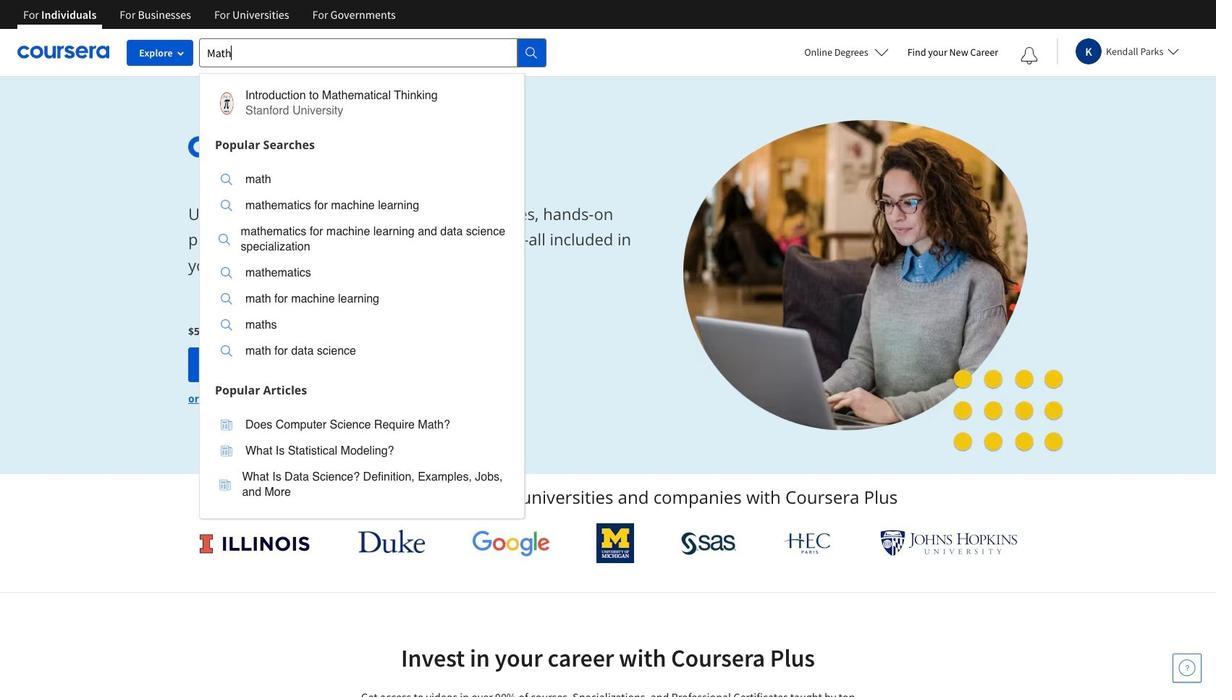 Task type: describe. For each thing, give the bounding box(es) containing it.
What do you want to learn? text field
[[199, 38, 518, 67]]

hec paris image
[[783, 529, 834, 558]]

google image
[[472, 530, 550, 557]]

banner navigation
[[12, 0, 408, 29]]



Task type: locate. For each thing, give the bounding box(es) containing it.
0 vertical spatial list box
[[200, 158, 524, 377]]

None search field
[[199, 38, 547, 519]]

university of illinois at urbana-champaign image
[[198, 532, 311, 555]]

sas image
[[681, 532, 736, 555]]

duke university image
[[358, 530, 425, 553]]

suggestion image image
[[215, 92, 238, 115], [221, 174, 232, 185], [221, 200, 232, 211], [219, 234, 230, 245], [221, 267, 232, 279], [221, 293, 232, 305], [221, 319, 232, 331], [221, 345, 232, 357], [221, 419, 232, 431], [221, 445, 232, 457], [219, 479, 231, 491]]

help center image
[[1179, 660, 1196, 677]]

johns hopkins university image
[[881, 530, 1018, 557]]

list box
[[200, 158, 524, 377], [200, 403, 524, 518]]

autocomplete results list box
[[199, 73, 525, 519]]

1 vertical spatial list box
[[200, 403, 524, 518]]

university of michigan image
[[597, 524, 635, 563]]

coursera plus image
[[188, 136, 409, 158]]

coursera image
[[17, 41, 109, 64]]

1 list box from the top
[[200, 158, 524, 377]]

2 list box from the top
[[200, 403, 524, 518]]



Task type: vqa. For each thing, say whether or not it's contained in the screenshot.
SEARCH BOX
yes



